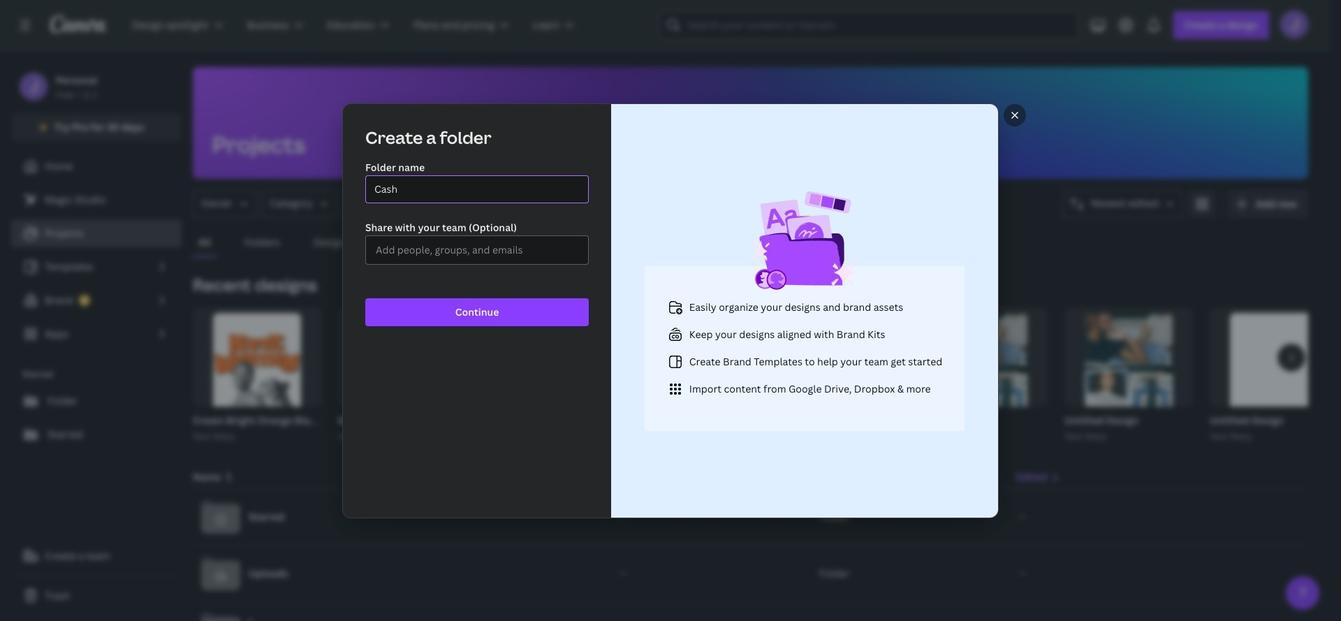 Task type: vqa. For each thing, say whether or not it's contained in the screenshot.
Search search field
no



Task type: locate. For each thing, give the bounding box(es) containing it.
Name your folder text field
[[375, 176, 580, 202]]

8 group from the left
[[1208, 307, 1339, 469]]

3 group from the left
[[481, 307, 612, 470]]

Add people, groups, and e​​ma​il​s text field
[[370, 240, 584, 260]]

7 group from the left
[[1062, 307, 1194, 470]]

group
[[190, 307, 321, 470], [335, 307, 467, 444], [481, 307, 612, 470], [626, 307, 758, 470], [774, 307, 903, 469], [917, 307, 1048, 470], [1062, 307, 1194, 470], [1208, 307, 1339, 469]]

list
[[11, 186, 182, 348]]

None search field
[[660, 11, 1079, 39]]

top level navigation element
[[123, 11, 589, 39]]

6 group from the left
[[917, 307, 1048, 470]]

1 group from the left
[[190, 307, 321, 470]]



Task type: describe. For each thing, give the bounding box(es) containing it.
5 group from the left
[[774, 307, 903, 469]]

4 group from the left
[[626, 307, 758, 470]]

2 group from the left
[[335, 307, 467, 444]]



